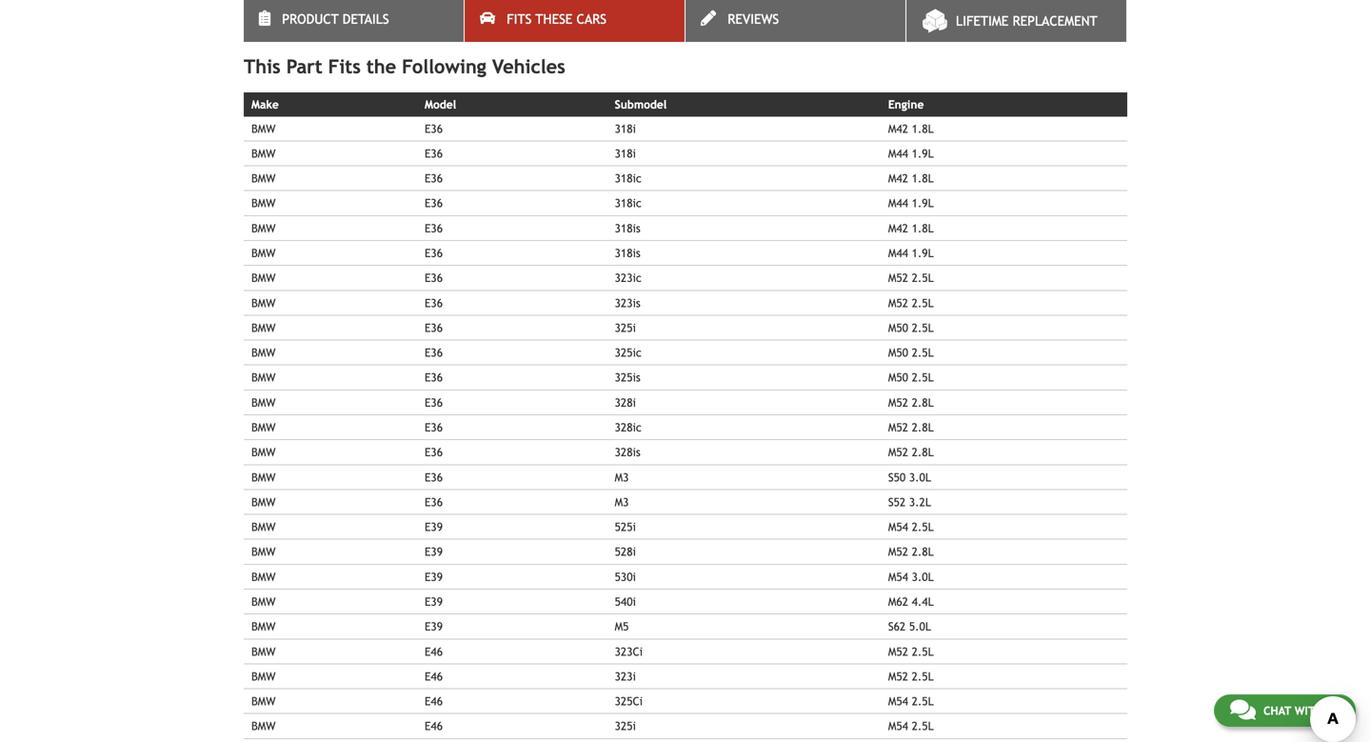 Task type: vqa. For each thing, say whether or not it's contained in the screenshot.


Task type: describe. For each thing, give the bounding box(es) containing it.
m54 for 325ci
[[889, 695, 909, 708]]

13 bmw from the top
[[251, 421, 276, 434]]

325ic
[[615, 346, 642, 359]]

reviews
[[728, 11, 779, 27]]

15 e36 from the top
[[425, 470, 443, 484]]

7 2.5l from the top
[[912, 645, 934, 658]]

m42 for 318ic
[[889, 172, 909, 185]]

m62 4.4l
[[889, 595, 934, 608]]

17 bmw from the top
[[251, 520, 276, 534]]

10 bmw from the top
[[251, 346, 276, 359]]

m42 for 318is
[[889, 221, 909, 235]]

engine
[[889, 98, 924, 111]]

m42 1.8l for 318ic
[[889, 172, 934, 185]]

18 bmw from the top
[[251, 545, 276, 558]]

3.0l for s50 3.0l
[[910, 470, 932, 484]]

13 e36 from the top
[[425, 421, 443, 434]]

530i
[[615, 570, 636, 583]]

m52 2.8l for 328is
[[889, 445, 934, 459]]

323ic
[[615, 271, 642, 285]]

m52 for 323ic
[[889, 271, 909, 285]]

chat with us
[[1264, 704, 1340, 717]]

10 2.5l from the top
[[912, 719, 934, 733]]

m52 2.5l for 323ic
[[889, 271, 934, 285]]

318is for m42 1.8l
[[615, 221, 641, 235]]

6 bmw from the top
[[251, 246, 276, 260]]

5.0l
[[910, 620, 932, 633]]

m54 3.0l
[[889, 570, 934, 583]]

328i
[[615, 396, 636, 409]]

1.8l for 318i
[[912, 122, 934, 135]]

m5
[[615, 620, 629, 633]]

m52 2.5l for 323ci
[[889, 645, 934, 658]]

12 e36 from the top
[[425, 396, 443, 409]]

lifetime replacement
[[956, 13, 1098, 29]]

make
[[251, 98, 279, 111]]

14 e36 from the top
[[425, 445, 443, 459]]

1 vertical spatial fits
[[328, 55, 361, 78]]

2 e36 from the top
[[425, 147, 443, 160]]

1 bmw from the top
[[251, 122, 276, 135]]

m44 1.9l for 318ic
[[889, 196, 934, 210]]

m54 for 325i
[[889, 719, 909, 733]]

e39 for m5
[[425, 620, 443, 633]]

chat with us link
[[1214, 694, 1357, 727]]

5 2.5l from the top
[[912, 371, 934, 384]]

e39 for 528i
[[425, 545, 443, 558]]

5 e36 from the top
[[425, 221, 443, 235]]

323i
[[615, 670, 636, 683]]

e46 for 325ci
[[425, 695, 443, 708]]

3 bmw from the top
[[251, 172, 276, 185]]

m52 2.8l for 328ic
[[889, 421, 934, 434]]

22 bmw from the top
[[251, 645, 276, 658]]

1.8l for 318ic
[[912, 172, 934, 185]]

23 bmw from the top
[[251, 670, 276, 683]]

318i for m44 1.9l
[[615, 147, 636, 160]]

details
[[343, 11, 389, 27]]

3.0l for m54 3.0l
[[912, 570, 934, 583]]

318i for m42 1.8l
[[615, 122, 636, 135]]

9 bmw from the top
[[251, 321, 276, 334]]

m54 2.5l for 325i
[[889, 719, 934, 733]]

us
[[1327, 704, 1340, 717]]

4 2.5l from the top
[[912, 346, 934, 359]]

product
[[282, 11, 339, 27]]

e39 for 530i
[[425, 570, 443, 583]]

m52 for 328ic
[[889, 421, 909, 434]]

e46 for 323i
[[425, 670, 443, 683]]

the
[[367, 55, 396, 78]]

9 e36 from the top
[[425, 321, 443, 334]]

m50 for 325is
[[889, 371, 909, 384]]

9 2.5l from the top
[[912, 695, 934, 708]]

24 bmw from the top
[[251, 695, 276, 708]]

19 bmw from the top
[[251, 570, 276, 583]]

318ic for m44 1.9l
[[615, 196, 642, 210]]

3 2.5l from the top
[[912, 321, 934, 334]]

m44 for 318is
[[889, 246, 909, 260]]

m54 2.5l for 525i
[[889, 520, 934, 534]]

4 e36 from the top
[[425, 196, 443, 210]]

s50 3.0l
[[889, 470, 932, 484]]

12 bmw from the top
[[251, 396, 276, 409]]

11 bmw from the top
[[251, 371, 276, 384]]

m50 2.5l for 325ic
[[889, 346, 934, 359]]

325i for e46
[[615, 719, 636, 733]]

16 bmw from the top
[[251, 495, 276, 509]]

2 2.5l from the top
[[912, 296, 934, 309]]

comments image
[[1231, 698, 1256, 721]]

4.4l
[[912, 595, 934, 608]]

fits these cars link
[[465, 0, 685, 42]]

chat
[[1264, 704, 1292, 717]]

with
[[1295, 704, 1323, 717]]

1.8l for 318is
[[912, 221, 934, 235]]

1 horizontal spatial fits
[[507, 11, 532, 27]]

product details link
[[244, 0, 464, 42]]

540i
[[615, 595, 636, 608]]

s62
[[889, 620, 906, 633]]

1 e36 from the top
[[425, 122, 443, 135]]

7 bmw from the top
[[251, 271, 276, 285]]

cars
[[577, 11, 607, 27]]

10 e36 from the top
[[425, 346, 443, 359]]

5 bmw from the top
[[251, 221, 276, 235]]

323is
[[615, 296, 641, 309]]

m50 for 325i
[[889, 321, 909, 334]]

m3 for s50 3.0l
[[615, 470, 629, 484]]



Task type: locate. For each thing, give the bounding box(es) containing it.
5 e39 from the top
[[425, 620, 443, 633]]

2 vertical spatial m54 2.5l
[[889, 719, 934, 733]]

328ic
[[615, 421, 642, 434]]

1 m42 from the top
[[889, 122, 909, 135]]

1 m42 1.8l from the top
[[889, 122, 934, 135]]

m52 2.8l
[[889, 396, 934, 409], [889, 421, 934, 434], [889, 445, 934, 459], [889, 545, 934, 558]]

m42 1.8l for 318is
[[889, 221, 934, 235]]

1 m50 2.5l from the top
[[889, 321, 934, 334]]

m52 for 528i
[[889, 545, 909, 558]]

0 vertical spatial m3
[[615, 470, 629, 484]]

1 m54 2.5l from the top
[[889, 520, 934, 534]]

0 vertical spatial m50
[[889, 321, 909, 334]]

1 m52 2.5l from the top
[[889, 271, 934, 285]]

20 bmw from the top
[[251, 595, 276, 608]]

fits left the these
[[507, 11, 532, 27]]

1 vertical spatial m42 1.8l
[[889, 172, 934, 185]]

2 vertical spatial 1.8l
[[912, 221, 934, 235]]

2 m50 from the top
[[889, 346, 909, 359]]

submodel
[[615, 98, 667, 111]]

0 horizontal spatial fits
[[328, 55, 361, 78]]

fits left "the"
[[328, 55, 361, 78]]

m52
[[889, 271, 909, 285], [889, 296, 909, 309], [889, 396, 909, 409], [889, 421, 909, 434], [889, 445, 909, 459], [889, 545, 909, 558], [889, 645, 909, 658], [889, 670, 909, 683]]

8 m52 from the top
[[889, 670, 909, 683]]

2 m54 from the top
[[889, 570, 909, 583]]

325i
[[615, 321, 636, 334], [615, 719, 636, 733]]

1 vertical spatial m44 1.9l
[[889, 196, 934, 210]]

3 m52 2.8l from the top
[[889, 445, 934, 459]]

m42 1.8l
[[889, 122, 934, 135], [889, 172, 934, 185], [889, 221, 934, 235]]

1.8l
[[912, 122, 934, 135], [912, 172, 934, 185], [912, 221, 934, 235]]

3 2.8l from the top
[[912, 445, 934, 459]]

7 e36 from the top
[[425, 271, 443, 285]]

318ic down submodel
[[615, 172, 642, 185]]

1 318ic from the top
[[615, 172, 642, 185]]

318i
[[615, 122, 636, 135], [615, 147, 636, 160]]

2 m50 2.5l from the top
[[889, 346, 934, 359]]

fits
[[507, 11, 532, 27], [328, 55, 361, 78]]

e46 for 323ci
[[425, 645, 443, 658]]

3 m54 2.5l from the top
[[889, 719, 934, 733]]

m44 1.9l for 318i
[[889, 147, 934, 160]]

1.9l for 318ic
[[912, 196, 934, 210]]

6 e36 from the top
[[425, 246, 443, 260]]

m52 2.5l
[[889, 271, 934, 285], [889, 296, 934, 309], [889, 645, 934, 658], [889, 670, 934, 683]]

m50 2.5l
[[889, 321, 934, 334], [889, 346, 934, 359], [889, 371, 934, 384]]

2 m3 from the top
[[615, 495, 629, 509]]

1 m52 2.8l from the top
[[889, 396, 934, 409]]

2 e39 from the top
[[425, 545, 443, 558]]

e46 for 325i
[[425, 719, 443, 733]]

6 2.5l from the top
[[912, 520, 934, 534]]

2 vertical spatial m44 1.9l
[[889, 246, 934, 260]]

3 m42 from the top
[[889, 221, 909, 235]]

15 bmw from the top
[[251, 470, 276, 484]]

3 m50 from the top
[[889, 371, 909, 384]]

m50 for 325ic
[[889, 346, 909, 359]]

325is
[[615, 371, 641, 384]]

m44
[[889, 147, 909, 160], [889, 196, 909, 210], [889, 246, 909, 260]]

1 1.8l from the top
[[912, 122, 934, 135]]

m50 2.5l for 325is
[[889, 371, 934, 384]]

1 m3 from the top
[[615, 470, 629, 484]]

e46
[[425, 645, 443, 658], [425, 670, 443, 683], [425, 695, 443, 708], [425, 719, 443, 733]]

2 m42 1.8l from the top
[[889, 172, 934, 185]]

part
[[286, 55, 323, 78]]

2 m42 from the top
[[889, 172, 909, 185]]

m54 for 530i
[[889, 570, 909, 583]]

2 2.8l from the top
[[912, 421, 934, 434]]

0 vertical spatial 325i
[[615, 321, 636, 334]]

m44 for 318i
[[889, 147, 909, 160]]

325i down 325ci
[[615, 719, 636, 733]]

8 2.5l from the top
[[912, 670, 934, 683]]

328is
[[615, 445, 641, 459]]

318is
[[615, 221, 641, 235], [615, 246, 641, 260]]

s50
[[889, 470, 906, 484]]

2 318is from the top
[[615, 246, 641, 260]]

m52 for 328i
[[889, 396, 909, 409]]

1 1.9l from the top
[[912, 147, 934, 160]]

m52 2.5l for 323i
[[889, 670, 934, 683]]

318ic
[[615, 172, 642, 185], [615, 196, 642, 210]]

m50
[[889, 321, 909, 334], [889, 346, 909, 359], [889, 371, 909, 384]]

m54
[[889, 520, 909, 534], [889, 570, 909, 583], [889, 695, 909, 708], [889, 719, 909, 733]]

3.2l
[[910, 495, 932, 509]]

m42
[[889, 122, 909, 135], [889, 172, 909, 185], [889, 221, 909, 235]]

0 vertical spatial 1.8l
[[912, 122, 934, 135]]

fits these cars
[[507, 11, 607, 27]]

1.9l
[[912, 147, 934, 160], [912, 196, 934, 210], [912, 246, 934, 260]]

4 e46 from the top
[[425, 719, 443, 733]]

1 318i from the top
[[615, 122, 636, 135]]

1 vertical spatial 318i
[[615, 147, 636, 160]]

m3 for s52 3.2l
[[615, 495, 629, 509]]

325i down 323is
[[615, 321, 636, 334]]

vehicles
[[492, 55, 566, 78]]

m54 2.5l
[[889, 520, 934, 534], [889, 695, 934, 708], [889, 719, 934, 733]]

318is for m44 1.9l
[[615, 246, 641, 260]]

3 m52 2.5l from the top
[[889, 645, 934, 658]]

2 318i from the top
[[615, 147, 636, 160]]

2.8l
[[912, 396, 934, 409], [912, 421, 934, 434], [912, 445, 934, 459], [912, 545, 934, 558]]

lifetime
[[956, 13, 1009, 29]]

3 m50 2.5l from the top
[[889, 371, 934, 384]]

318ic up 323ic
[[615, 196, 642, 210]]

6 m52 from the top
[[889, 545, 909, 558]]

0 vertical spatial m44
[[889, 147, 909, 160]]

1 2.5l from the top
[[912, 271, 934, 285]]

2.8l for 328is
[[912, 445, 934, 459]]

3 1.9l from the top
[[912, 246, 934, 260]]

1 325i from the top
[[615, 321, 636, 334]]

2 m44 1.9l from the top
[[889, 196, 934, 210]]

m52 2.5l for 323is
[[889, 296, 934, 309]]

m42 1.8l for 318i
[[889, 122, 934, 135]]

3 1.8l from the top
[[912, 221, 934, 235]]

0 vertical spatial 3.0l
[[910, 470, 932, 484]]

2 m52 2.5l from the top
[[889, 296, 934, 309]]

1 vertical spatial 325i
[[615, 719, 636, 733]]

0 vertical spatial m54 2.5l
[[889, 520, 934, 534]]

this part fits the following vehicles
[[244, 55, 566, 78]]

3 m54 from the top
[[889, 695, 909, 708]]

2 vertical spatial 1.9l
[[912, 246, 934, 260]]

following
[[402, 55, 487, 78]]

1 vertical spatial m44
[[889, 196, 909, 210]]

m54 for 525i
[[889, 520, 909, 534]]

5 m52 from the top
[[889, 445, 909, 459]]

0 vertical spatial 318is
[[615, 221, 641, 235]]

2 bmw from the top
[[251, 147, 276, 160]]

m52 2.8l for 328i
[[889, 396, 934, 409]]

11 e36 from the top
[[425, 371, 443, 384]]

3 m52 from the top
[[889, 396, 909, 409]]

m3 down 328is
[[615, 470, 629, 484]]

8 bmw from the top
[[251, 296, 276, 309]]

325i for e36
[[615, 321, 636, 334]]

323ci
[[615, 645, 643, 658]]

1 vertical spatial 1.9l
[[912, 196, 934, 210]]

25 bmw from the top
[[251, 719, 276, 733]]

16 e36 from the top
[[425, 495, 443, 509]]

2.8l for 528i
[[912, 545, 934, 558]]

3.0l
[[910, 470, 932, 484], [912, 570, 934, 583]]

1 m52 from the top
[[889, 271, 909, 285]]

m50 2.5l for 325i
[[889, 321, 934, 334]]

s62 5.0l
[[889, 620, 932, 633]]

2 vertical spatial m50 2.5l
[[889, 371, 934, 384]]

product details
[[282, 11, 389, 27]]

replacement
[[1013, 13, 1098, 29]]

lifetime replacement link
[[907, 0, 1127, 42]]

m52 2.8l for 528i
[[889, 545, 934, 558]]

3 e36 from the top
[[425, 172, 443, 185]]

1 vertical spatial 318ic
[[615, 196, 642, 210]]

2.8l for 328ic
[[912, 421, 934, 434]]

525i
[[615, 520, 636, 534]]

bmw
[[251, 122, 276, 135], [251, 147, 276, 160], [251, 172, 276, 185], [251, 196, 276, 210], [251, 221, 276, 235], [251, 246, 276, 260], [251, 271, 276, 285], [251, 296, 276, 309], [251, 321, 276, 334], [251, 346, 276, 359], [251, 371, 276, 384], [251, 396, 276, 409], [251, 421, 276, 434], [251, 445, 276, 459], [251, 470, 276, 484], [251, 495, 276, 509], [251, 520, 276, 534], [251, 545, 276, 558], [251, 570, 276, 583], [251, 595, 276, 608], [251, 620, 276, 633], [251, 645, 276, 658], [251, 670, 276, 683], [251, 695, 276, 708], [251, 719, 276, 733]]

8 e36 from the top
[[425, 296, 443, 309]]

s52 3.2l
[[889, 495, 932, 509]]

m3
[[615, 470, 629, 484], [615, 495, 629, 509]]

3.0l up 4.4l at the right
[[912, 570, 934, 583]]

14 bmw from the top
[[251, 445, 276, 459]]

2.5l
[[912, 271, 934, 285], [912, 296, 934, 309], [912, 321, 934, 334], [912, 346, 934, 359], [912, 371, 934, 384], [912, 520, 934, 534], [912, 645, 934, 658], [912, 670, 934, 683], [912, 695, 934, 708], [912, 719, 934, 733]]

this
[[244, 55, 281, 78]]

m52 for 323is
[[889, 296, 909, 309]]

4 e39 from the top
[[425, 595, 443, 608]]

m52 for 323ci
[[889, 645, 909, 658]]

3.0l right "s50"
[[910, 470, 932, 484]]

m52 for 328is
[[889, 445, 909, 459]]

1 m50 from the top
[[889, 321, 909, 334]]

1 vertical spatial 3.0l
[[912, 570, 934, 583]]

m52 for 323i
[[889, 670, 909, 683]]

2 1.8l from the top
[[912, 172, 934, 185]]

2 325i from the top
[[615, 719, 636, 733]]

325ci
[[615, 695, 643, 708]]

3 m44 from the top
[[889, 246, 909, 260]]

0 vertical spatial m42 1.8l
[[889, 122, 934, 135]]

1 vertical spatial m54 2.5l
[[889, 695, 934, 708]]

1 vertical spatial m3
[[615, 495, 629, 509]]

1.9l for 318i
[[912, 147, 934, 160]]

528i
[[615, 545, 636, 558]]

0 vertical spatial m42
[[889, 122, 909, 135]]

0 vertical spatial fits
[[507, 11, 532, 27]]

1.9l for 318is
[[912, 246, 934, 260]]

0 vertical spatial m50 2.5l
[[889, 321, 934, 334]]

3 m44 1.9l from the top
[[889, 246, 934, 260]]

2 m54 2.5l from the top
[[889, 695, 934, 708]]

2 318ic from the top
[[615, 196, 642, 210]]

4 m52 2.8l from the top
[[889, 545, 934, 558]]

2 m52 2.8l from the top
[[889, 421, 934, 434]]

e39
[[425, 520, 443, 534], [425, 545, 443, 558], [425, 570, 443, 583], [425, 595, 443, 608], [425, 620, 443, 633]]

2 vertical spatial m42
[[889, 221, 909, 235]]

e39 for 540i
[[425, 595, 443, 608]]

1 vertical spatial 318is
[[615, 246, 641, 260]]

m44 1.9l for 318is
[[889, 246, 934, 260]]

2 vertical spatial m42 1.8l
[[889, 221, 934, 235]]

4 m52 2.5l from the top
[[889, 670, 934, 683]]

e36
[[425, 122, 443, 135], [425, 147, 443, 160], [425, 172, 443, 185], [425, 196, 443, 210], [425, 221, 443, 235], [425, 246, 443, 260], [425, 271, 443, 285], [425, 296, 443, 309], [425, 321, 443, 334], [425, 346, 443, 359], [425, 371, 443, 384], [425, 396, 443, 409], [425, 421, 443, 434], [425, 445, 443, 459], [425, 470, 443, 484], [425, 495, 443, 509]]

m44 1.9l
[[889, 147, 934, 160], [889, 196, 934, 210], [889, 246, 934, 260]]

2.8l for 328i
[[912, 396, 934, 409]]

1 318is from the top
[[615, 221, 641, 235]]

m42 for 318i
[[889, 122, 909, 135]]

4 bmw from the top
[[251, 196, 276, 210]]

0 vertical spatial m44 1.9l
[[889, 147, 934, 160]]

1 2.8l from the top
[[912, 396, 934, 409]]

0 vertical spatial 318i
[[615, 122, 636, 135]]

m54 2.5l for 325ci
[[889, 695, 934, 708]]

model
[[425, 98, 456, 111]]

s52
[[889, 495, 906, 509]]

1 vertical spatial 1.8l
[[912, 172, 934, 185]]

1 vertical spatial m42
[[889, 172, 909, 185]]

these
[[536, 11, 573, 27]]

3 m42 1.8l from the top
[[889, 221, 934, 235]]

reviews link
[[686, 0, 906, 42]]

318ic for m42 1.8l
[[615, 172, 642, 185]]

0 vertical spatial 1.9l
[[912, 147, 934, 160]]

m3 up "525i"
[[615, 495, 629, 509]]

1 vertical spatial m50
[[889, 346, 909, 359]]

4 m52 from the top
[[889, 421, 909, 434]]

1 m54 from the top
[[889, 520, 909, 534]]

m44 for 318ic
[[889, 196, 909, 210]]

1 e39 from the top
[[425, 520, 443, 534]]

m62
[[889, 595, 909, 608]]

2 vertical spatial m44
[[889, 246, 909, 260]]

21 bmw from the top
[[251, 620, 276, 633]]

2 vertical spatial m50
[[889, 371, 909, 384]]

1 vertical spatial m50 2.5l
[[889, 346, 934, 359]]

7 m52 from the top
[[889, 645, 909, 658]]

0 vertical spatial 318ic
[[615, 172, 642, 185]]

e39 for 525i
[[425, 520, 443, 534]]



